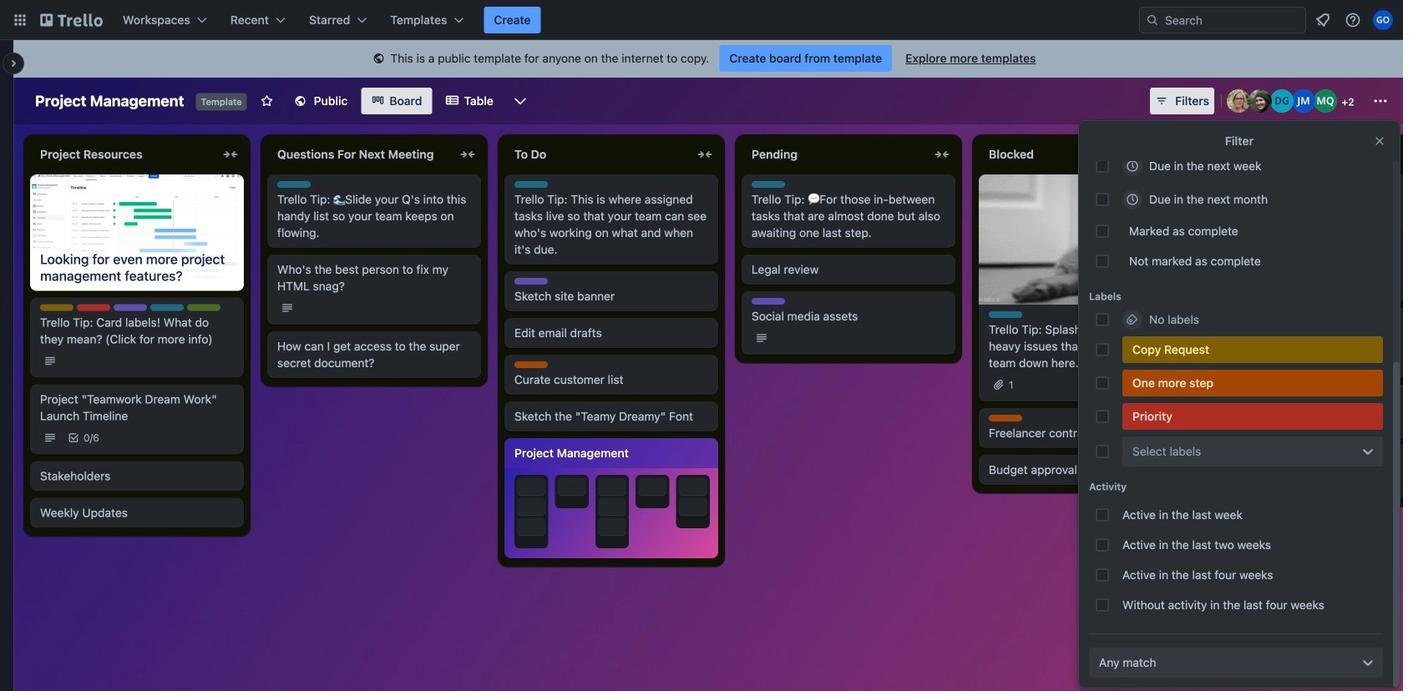 Task type: locate. For each thing, give the bounding box(es) containing it.
1 vertical spatial color: red, title: "priority" element
[[1123, 404, 1384, 430]]

2 horizontal spatial color: orange, title: "one more step" element
[[1123, 370, 1384, 397]]

Board name text field
[[27, 88, 193, 114]]

show menu image
[[1373, 93, 1390, 109]]

collapse list image
[[221, 145, 241, 165], [458, 145, 478, 165], [1170, 145, 1190, 165]]

1 collapse list image from the left
[[221, 145, 241, 165]]

color: purple, title: "design team" element
[[515, 278, 548, 285], [752, 298, 786, 305], [114, 305, 147, 311]]

color: sky, title: "trello tip" element
[[277, 181, 311, 188], [515, 181, 548, 188], [752, 181, 786, 188], [1227, 235, 1260, 242], [150, 305, 184, 311], [989, 312, 1023, 318]]

3 collapse list image from the left
[[1170, 145, 1190, 165]]

1 horizontal spatial color: orange, title: "one more step" element
[[989, 415, 1023, 422]]

Search field
[[1160, 8, 1306, 32]]

gary orlando (garyorlando) image
[[1374, 10, 1394, 30]]

sm image
[[371, 51, 387, 68]]

2 horizontal spatial collapse list image
[[1170, 145, 1190, 165]]

2 horizontal spatial color: purple, title: "design team" element
[[752, 298, 786, 305]]

2 collapse list image from the left
[[933, 145, 953, 165]]

back to home image
[[40, 7, 103, 33]]

collapse list image
[[695, 145, 715, 165], [933, 145, 953, 165]]

1 collapse list image from the left
[[695, 145, 715, 165]]

open information menu image
[[1345, 12, 1362, 28]]

1 vertical spatial color: yellow, title: "copy request" element
[[1123, 337, 1384, 364]]

color: orange, title: "one more step" element
[[515, 362, 548, 369], [1123, 370, 1384, 397], [989, 415, 1023, 422]]

star or unstar board image
[[260, 94, 274, 108]]

1 horizontal spatial collapse list image
[[458, 145, 478, 165]]

0 notifications image
[[1314, 10, 1334, 30]]

0 horizontal spatial collapse list image
[[221, 145, 241, 165]]

customize views image
[[512, 93, 529, 109]]

0 vertical spatial color: red, title: "priority" element
[[77, 305, 110, 311]]

None text field
[[742, 141, 929, 168], [979, 141, 1167, 168], [742, 141, 929, 168], [979, 141, 1167, 168]]

0 horizontal spatial color: red, title: "priority" element
[[77, 305, 110, 311]]

0 vertical spatial color: yellow, title: "copy request" element
[[40, 305, 74, 311]]

search image
[[1147, 13, 1160, 27]]

1 horizontal spatial collapse list image
[[933, 145, 953, 165]]

None text field
[[30, 141, 217, 168], [505, 141, 692, 168], [1217, 141, 1404, 168], [30, 141, 217, 168], [505, 141, 692, 168], [1217, 141, 1404, 168]]

close popover image
[[1374, 135, 1387, 148]]

2 collapse list image from the left
[[458, 145, 478, 165]]

0 horizontal spatial collapse list image
[[695, 145, 715, 165]]

0 horizontal spatial color: orange, title: "one more step" element
[[515, 362, 548, 369]]

color: yellow, title: "copy request" element
[[40, 305, 74, 311], [1123, 337, 1384, 364]]

2 vertical spatial color: orange, title: "one more step" element
[[989, 415, 1023, 422]]

color: red, title: "priority" element
[[77, 305, 110, 311], [1123, 404, 1384, 430]]



Task type: describe. For each thing, give the bounding box(es) containing it.
devan goldstein (devangoldstein2) image
[[1271, 89, 1295, 113]]

caity (caity) image
[[1249, 89, 1273, 113]]

0 vertical spatial color: orange, title: "one more step" element
[[515, 362, 548, 369]]

1 horizontal spatial color: purple, title: "design team" element
[[515, 278, 548, 285]]

andrea crawford (andreacrawford8) image
[[1228, 89, 1251, 113]]

1 horizontal spatial color: yellow, title: "copy request" element
[[1123, 337, 1384, 364]]

jordan mirchev (jordan_mirchev) image
[[1293, 89, 1316, 113]]

0 horizontal spatial color: yellow, title: "copy request" element
[[40, 305, 74, 311]]

melody qiao (melodyqiao) image
[[1315, 89, 1338, 113]]

1 horizontal spatial color: red, title: "priority" element
[[1123, 404, 1384, 430]]

1 vertical spatial color: orange, title: "one more step" element
[[1123, 370, 1384, 397]]

0 horizontal spatial color: purple, title: "design team" element
[[114, 305, 147, 311]]

primary element
[[0, 0, 1404, 40]]

color: lime, title: "halp" element
[[187, 305, 221, 311]]



Task type: vqa. For each thing, say whether or not it's contained in the screenshot.
Home image
no



